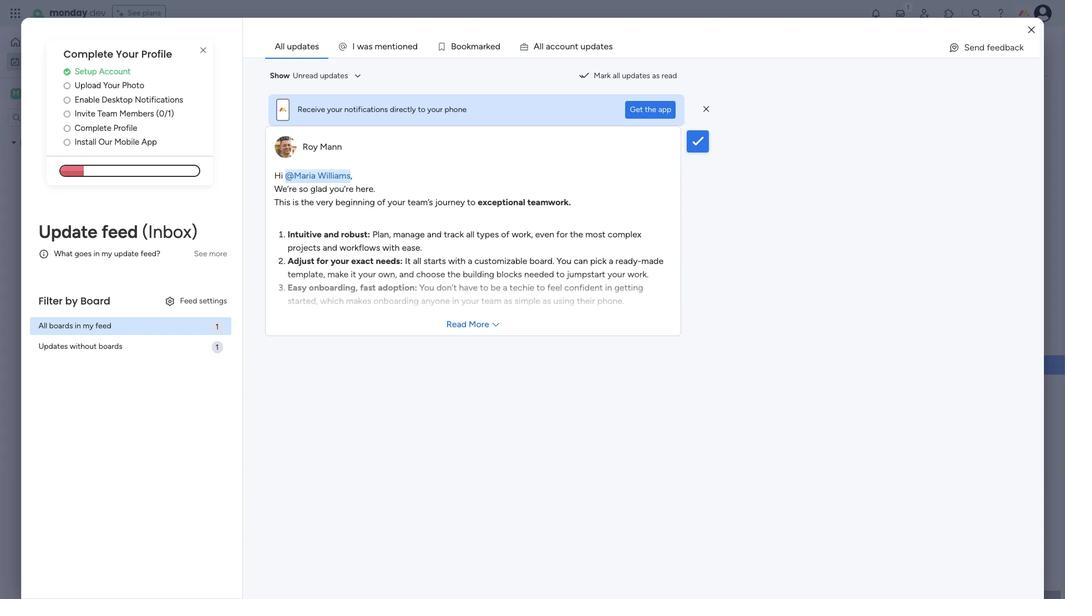 Task type: vqa. For each thing, say whether or not it's contained in the screenshot.
Ready, set, get notified!
no



Task type: describe. For each thing, give the bounding box(es) containing it.
feed settings
[[180, 296, 227, 306]]

customize button
[[354, 89, 414, 107]]

manage
[[393, 229, 425, 239]]

very
[[316, 197, 333, 207]]

dapulse x slim image
[[197, 44, 210, 57]]

check circle image
[[63, 68, 71, 76]]

2 k from the left
[[486, 41, 491, 52]]

and left robust:
[[324, 229, 339, 239]]

in up phone.
[[605, 282, 612, 293]]

1 k from the left
[[467, 41, 471, 52]]

(inbox)
[[142, 221, 198, 242]]

what
[[54, 249, 73, 259]]

1 s from the left
[[369, 41, 373, 52]]

you inside you don't have to be a techie to feel confident in getting started, which makes onboarding anyone in your team as simple as using their phone.
[[420, 282, 435, 293]]

your inside hi @maria williams , we're so glad you're here. this is the very beginning of your team's journey to exceptional teamwork.
[[388, 197, 406, 207]]

made
[[642, 256, 664, 266]]

see for see more
[[194, 249, 207, 259]]

your left phone
[[427, 105, 443, 114]]

meeting
[[227, 361, 255, 370]]

1 horizontal spatial as
[[543, 296, 551, 306]]

and inside it all starts with a customizable board. you can pick a ready-made template, make it your own, and choose the building blocks needed to jumpstart your work.
[[399, 269, 414, 279]]

with inside "plan, manage and track all types of work, even for the most complex projects and workflows with ease."
[[383, 242, 400, 253]]

my team
[[26, 88, 62, 99]]

a right b
[[479, 41, 483, 52]]

anyone
[[421, 296, 450, 306]]

using
[[554, 296, 575, 306]]

my work button
[[7, 52, 119, 70]]

of inside "plan, manage and track all types of work, even for the most complex projects and workflows with ease."
[[501, 229, 510, 239]]

all for all boards in my feed
[[39, 321, 47, 331]]

fast
[[360, 282, 376, 293]]

more
[[209, 249, 227, 259]]

your down hide done items at the top of the page
[[327, 105, 343, 114]]

updates inside all updates link
[[287, 41, 319, 52]]

started
[[67, 251, 93, 261]]

1 image
[[903, 1, 913, 13]]

0 for this week /
[[246, 221, 251, 231]]

Filter dashboard by text search field
[[164, 89, 268, 107]]

2 l from the left
[[542, 41, 544, 52]]

template,
[[288, 269, 325, 279]]

past
[[187, 138, 209, 152]]

this inside hi @maria williams , we're so glad you're here. this is the very beginning of your team's journey to exceptional teamwork.
[[274, 197, 290, 207]]

done
[[311, 93, 328, 102]]

send feedback button
[[945, 39, 1029, 57]]

invite
[[75, 109, 95, 119]]

filter by board
[[39, 294, 110, 308]]

a
[[534, 41, 540, 52]]

make
[[328, 269, 349, 279]]

see more
[[194, 249, 227, 259]]

your up the fast
[[358, 269, 376, 279]]

williams
[[318, 170, 351, 181]]

2 vertical spatial team
[[206, 361, 225, 370]]

0 horizontal spatial as
[[504, 296, 513, 306]]

a up 'building'
[[468, 256, 472, 266]]

filter
[[39, 294, 63, 308]]

1 for updates without boards
[[216, 343, 219, 352]]

in right goes
[[94, 249, 100, 259]]

read more
[[447, 319, 489, 329]]

their
[[577, 296, 595, 306]]

your up make
[[331, 256, 349, 266]]

w
[[357, 41, 364, 52]]

p
[[586, 41, 591, 52]]

you're
[[330, 183, 354, 194]]

beginning
[[336, 197, 375, 207]]

a right a
[[546, 41, 551, 52]]

adjust
[[288, 256, 315, 266]]

b o o k m a r k e d
[[451, 41, 501, 52]]

ease.
[[402, 242, 422, 253]]

phone
[[445, 105, 467, 114]]

work.
[[628, 269, 649, 279]]

complete for complete profile
[[75, 123, 111, 133]]

have
[[459, 282, 478, 293]]

team for my
[[40, 88, 62, 99]]

b
[[451, 41, 457, 52]]

upload your photo link
[[63, 80, 213, 92]]

members
[[119, 109, 154, 119]]

(0/1)
[[156, 109, 174, 119]]

customize
[[372, 93, 409, 102]]

see plans button
[[112, 5, 166, 22]]

exact
[[351, 256, 374, 266]]

roy
[[303, 141, 318, 152]]

in down "don't"
[[452, 296, 459, 306]]

items inside next week / 0 items
[[255, 261, 274, 271]]

0 horizontal spatial profile
[[114, 123, 137, 133]]

search everything image
[[971, 8, 982, 19]]

phone.
[[598, 296, 625, 306]]

maria williams image
[[1034, 4, 1052, 22]]

2 d from the left
[[495, 41, 501, 52]]

easy onboarding, fast adoption:
[[288, 282, 417, 293]]

your for photo
[[103, 81, 120, 91]]

circle o image for complete
[[63, 124, 71, 133]]

see more button
[[190, 245, 232, 263]]

complete profile
[[75, 123, 137, 133]]

the inside it all starts with a customizable board. you can pick a ready-made template, make it your own, and choose the building blocks needed to jumpstart your work.
[[448, 269, 461, 279]]

my for my team
[[26, 88, 38, 99]]

so
[[299, 183, 308, 194]]

a left date
[[229, 338, 236, 352]]

to inside hi @maria williams , we're so glad you're here. this is the very beginning of your team's journey to exceptional teamwork.
[[467, 197, 476, 207]]

customizable
[[475, 256, 528, 266]]

upload
[[75, 81, 101, 91]]

receive
[[298, 105, 325, 114]]

week for this
[[210, 218, 236, 232]]

1 u from the left
[[565, 41, 570, 52]]

your down ready-
[[608, 269, 626, 279]]

team inside you don't have to be a techie to feel confident in getting started, which makes onboarding anyone in your team as simple as using their phone.
[[481, 296, 502, 306]]

items inside the this week / 0 items
[[253, 221, 272, 231]]

1 n from the left
[[387, 41, 392, 52]]

m for a
[[471, 41, 479, 52]]

0 for next week /
[[248, 261, 253, 271]]

your for profile
[[116, 47, 139, 61]]

feed?
[[141, 249, 160, 259]]

install
[[75, 137, 96, 147]]

the inside button
[[645, 105, 657, 114]]

hide done items
[[292, 93, 350, 102]]

date
[[238, 338, 262, 352]]

feed
[[180, 296, 197, 306]]

/ right dates
[[243, 138, 248, 152]]

simple
[[515, 296, 541, 306]]

my for my work
[[24, 56, 35, 66]]

caret down image
[[12, 139, 16, 147]]

inbox image
[[895, 8, 906, 19]]

2 s from the left
[[609, 41, 613, 52]]

items inside past dates / 0 items
[[257, 142, 277, 151]]

roy mann
[[303, 141, 342, 152]]

select product image
[[10, 8, 21, 19]]

workspace selection element
[[11, 87, 64, 100]]

@maria
[[285, 170, 316, 181]]

i w a s m e n t i o n e d
[[353, 41, 418, 52]]

week for next
[[212, 258, 238, 272]]

items right the done
[[330, 93, 350, 102]]

pick
[[590, 256, 607, 266]]

the inside hi @maria williams , we're so glad you're here. this is the very beginning of your team's journey to exceptional teamwork.
[[301, 197, 314, 207]]

circle o image for install
[[63, 138, 71, 147]]

without a date /
[[187, 338, 272, 352]]

getting
[[38, 251, 65, 261]]

started,
[[288, 296, 318, 306]]

your inside you don't have to be a techie to feel confident in getting started, which makes onboarding anyone in your team as simple as using their phone.
[[462, 296, 479, 306]]

types
[[477, 229, 499, 239]]

workspace image
[[11, 87, 22, 100]]

complete for complete your profile
[[63, 47, 113, 61]]

mark
[[594, 71, 611, 80]]

dev
[[90, 7, 106, 19]]

1 o from the left
[[398, 41, 403, 52]]

apps image
[[944, 8, 955, 19]]

all for starts
[[413, 256, 422, 266]]

glad
[[311, 183, 327, 194]]

today
[[187, 178, 218, 192]]

blocks
[[497, 269, 522, 279]]

team inside list box
[[56, 138, 74, 147]]

2 c from the left
[[555, 41, 560, 52]]

0 vertical spatial feed
[[102, 221, 138, 242]]

ready-
[[616, 256, 642, 266]]

2 e from the left
[[408, 41, 413, 52]]

4 e from the left
[[604, 41, 609, 52]]

set up team meeting
[[180, 361, 255, 370]]

2 t from the left
[[575, 41, 579, 52]]

close image
[[1029, 26, 1035, 34]]

a inside you don't have to be a techie to feel confident in getting started, which makes onboarding anyone in your team as simple as using their phone.
[[503, 282, 508, 293]]

a right p
[[596, 41, 601, 52]]

3 n from the left
[[570, 41, 575, 52]]

dates
[[211, 138, 240, 152]]

without
[[187, 338, 226, 352]]

all inside "plan, manage and track all types of work, even for the most complex projects and workflows with ease."
[[466, 229, 475, 239]]

a right i
[[364, 41, 369, 52]]



Task type: locate. For each thing, give the bounding box(es) containing it.
team down be
[[481, 296, 502, 306]]

0 horizontal spatial of
[[377, 197, 386, 207]]

items inside today / 0 items
[[236, 181, 255, 191]]

circle o image inside the complete profile link
[[63, 124, 71, 133]]

your down have
[[462, 296, 479, 306]]

u left p
[[565, 41, 570, 52]]

my right caret down image
[[20, 138, 31, 147]]

hi
[[274, 170, 283, 181]]

4 o from the left
[[560, 41, 565, 52]]

0 for past dates /
[[250, 142, 255, 151]]

items up hi
[[257, 142, 277, 151]]

update
[[114, 249, 139, 259]]

1 horizontal spatial you
[[557, 256, 572, 266]]

1 1 from the top
[[216, 322, 219, 332]]

mobile
[[114, 137, 139, 147]]

1 vertical spatial for
[[317, 256, 329, 266]]

all for updates
[[613, 71, 620, 80]]

0 horizontal spatial k
[[467, 41, 471, 52]]

circle o image inside install our mobile app link
[[63, 138, 71, 147]]

3 t from the left
[[601, 41, 604, 52]]

makes
[[346, 296, 371, 306]]

0 vertical spatial see
[[127, 8, 141, 18]]

app
[[659, 105, 672, 114]]

0 vertical spatial you
[[557, 256, 572, 266]]

to inside it all starts with a customizable board. you can pick a ready-made template, make it your own, and choose the building blocks needed to jumpstart your work.
[[557, 269, 565, 279]]

1 vertical spatial week
[[212, 258, 238, 272]]

with inside it all starts with a customizable board. you can pick a ready-made template, make it your own, and choose the building blocks needed to jumpstart your work.
[[448, 256, 466, 266]]

,
[[351, 170, 353, 181]]

notifications image
[[871, 8, 882, 19]]

2 1 from the top
[[216, 343, 219, 352]]

0 horizontal spatial s
[[369, 41, 373, 52]]

all inside button
[[613, 71, 620, 80]]

mark all updates as read button
[[574, 67, 682, 85]]

plan,
[[373, 229, 391, 239]]

1 c from the left
[[551, 41, 555, 52]]

settings
[[199, 296, 227, 306]]

0 horizontal spatial d
[[413, 41, 418, 52]]

0 vertical spatial complete
[[63, 47, 113, 61]]

c
[[551, 41, 555, 52], [555, 41, 560, 52]]

my inside workspace selection 'element'
[[26, 88, 38, 99]]

n left p
[[570, 41, 575, 52]]

home
[[26, 37, 47, 47]]

2 horizontal spatial as
[[652, 71, 660, 80]]

invite members image
[[920, 8, 931, 19]]

and
[[324, 229, 339, 239], [427, 229, 442, 239], [323, 242, 338, 253], [399, 269, 414, 279]]

boards up updates
[[49, 321, 73, 331]]

my for update
[[102, 249, 112, 259]]

2 vertical spatial all
[[413, 256, 422, 266]]

circle o image inside upload your photo link
[[63, 82, 71, 90]]

as down the techie
[[504, 296, 513, 306]]

projects
[[288, 242, 321, 253]]

updates up unread
[[287, 41, 319, 52]]

2 circle o image from the top
[[63, 124, 71, 133]]

0 horizontal spatial for
[[317, 256, 329, 266]]

your
[[116, 47, 139, 61], [103, 81, 120, 91]]

items left the intuitive
[[253, 221, 272, 231]]

0 horizontal spatial updates
[[287, 41, 319, 52]]

o right b
[[462, 41, 467, 52]]

1 for all boards in my feed
[[216, 322, 219, 332]]

0 vertical spatial team
[[40, 88, 62, 99]]

l
[[540, 41, 542, 52], [542, 41, 544, 52]]

which
[[320, 296, 344, 306]]

1 horizontal spatial d
[[495, 41, 501, 52]]

all up show
[[275, 41, 285, 52]]

feed down board
[[95, 321, 111, 331]]

0 vertical spatial all
[[275, 41, 285, 52]]

plans
[[143, 8, 161, 18]]

0 inside past dates / 0 items
[[250, 142, 255, 151]]

0 horizontal spatial see
[[127, 8, 141, 18]]

0 horizontal spatial with
[[383, 242, 400, 253]]

0 inside today / 0 items
[[229, 181, 234, 191]]

1 horizontal spatial s
[[609, 41, 613, 52]]

journey
[[435, 197, 465, 207]]

profile down invite team members (0/1)
[[114, 123, 137, 133]]

1 vertical spatial your
[[103, 81, 120, 91]]

for inside "plan, manage and track all types of work, even for the most complex projects and workflows with ease."
[[557, 229, 568, 239]]

feed
[[102, 221, 138, 242], [95, 321, 111, 331]]

1 vertical spatial see
[[194, 249, 207, 259]]

intuitive and robust:
[[288, 229, 370, 239]]

for up make
[[317, 256, 329, 266]]

all
[[613, 71, 620, 80], [466, 229, 475, 239], [413, 256, 422, 266]]

to down the needed
[[537, 282, 545, 293]]

1 m from the left
[[375, 41, 382, 52]]

items inside later / 0 items
[[229, 301, 248, 311]]

my for feed
[[83, 321, 94, 331]]

tab list
[[266, 36, 1040, 58]]

you left can
[[557, 256, 572, 266]]

1 horizontal spatial this
[[274, 197, 290, 207]]

see
[[127, 8, 141, 18], [194, 249, 207, 259]]

0 right later
[[222, 301, 227, 311]]

m left i
[[375, 41, 382, 52]]

l right a
[[542, 41, 544, 52]]

to up feel
[[557, 269, 565, 279]]

1 vertical spatial 1
[[216, 343, 219, 352]]

see for see plans
[[127, 8, 141, 18]]

all right it
[[413, 256, 422, 266]]

onboarding
[[374, 296, 419, 306]]

i
[[396, 41, 398, 52]]

see inside button
[[194, 249, 207, 259]]

1 vertical spatial complete
[[75, 123, 111, 133]]

circle o image
[[63, 82, 71, 90], [63, 110, 71, 118], [63, 138, 71, 147]]

circle o image inside enable desktop notifications link
[[63, 96, 71, 104]]

to
[[418, 105, 426, 114], [467, 197, 476, 207], [557, 269, 565, 279], [480, 282, 489, 293], [537, 282, 545, 293]]

invite team members (0/1) link
[[63, 108, 213, 120]]

public board image
[[24, 156, 34, 167]]

1 vertical spatial feed
[[95, 321, 111, 331]]

see left plans
[[127, 8, 141, 18]]

exceptional
[[478, 197, 526, 207]]

circle o image for upload
[[63, 82, 71, 90]]

0 vertical spatial profile
[[141, 47, 172, 61]]

s right p
[[609, 41, 613, 52]]

i
[[353, 41, 355, 52]]

install our mobile app
[[75, 137, 157, 147]]

home button
[[7, 33, 119, 51]]

Search in workspace field
[[23, 111, 93, 124]]

we're
[[274, 183, 297, 194]]

your up setup account link
[[116, 47, 139, 61]]

0 horizontal spatial t
[[392, 41, 396, 52]]

0 horizontal spatial this
[[187, 218, 207, 232]]

0 vertical spatial circle o image
[[63, 82, 71, 90]]

circle o image inside invite team members (0/1) link
[[63, 110, 71, 118]]

enable desktop notifications link
[[63, 94, 213, 106]]

app
[[142, 137, 157, 147]]

all updates link
[[266, 36, 328, 57]]

team up the complete profile
[[97, 109, 117, 119]]

dapulse x slim image
[[704, 104, 709, 114]]

0 vertical spatial with
[[383, 242, 400, 253]]

circle o image for invite
[[63, 110, 71, 118]]

list box
[[0, 131, 142, 415]]

d for i w a s m e n t i o n e d
[[413, 41, 418, 52]]

all for all updates
[[275, 41, 285, 52]]

mann
[[320, 141, 342, 152]]

my for my scrum team
[[20, 138, 31, 147]]

needs:
[[376, 256, 403, 266]]

1 horizontal spatial my
[[102, 249, 112, 259]]

0 horizontal spatial all
[[413, 256, 422, 266]]

team for invite
[[97, 109, 117, 119]]

my left dapulse x slim icon
[[166, 42, 192, 67]]

team right the up
[[206, 361, 225, 370]]

/ right date
[[264, 338, 270, 352]]

be
[[491, 282, 501, 293]]

0 vertical spatial circle o image
[[63, 96, 71, 104]]

my up the without
[[83, 321, 94, 331]]

1 vertical spatial circle o image
[[63, 124, 71, 133]]

of
[[377, 197, 386, 207], [501, 229, 510, 239]]

2 u from the left
[[581, 41, 586, 52]]

1 horizontal spatial team
[[97, 109, 117, 119]]

/ right more
[[240, 258, 246, 272]]

my inside list box
[[20, 138, 31, 147]]

0 right dates
[[250, 142, 255, 151]]

of right beginning
[[377, 197, 386, 207]]

a right be
[[503, 282, 508, 293]]

t
[[392, 41, 396, 52], [575, 41, 579, 52], [601, 41, 604, 52]]

1 vertical spatial all
[[39, 321, 47, 331]]

monday
[[49, 7, 87, 19]]

team's
[[408, 197, 433, 207]]

own,
[[378, 269, 397, 279]]

0 horizontal spatial n
[[387, 41, 392, 52]]

circle o image left invite
[[63, 110, 71, 118]]

1 horizontal spatial m
[[471, 41, 479, 52]]

2 horizontal spatial team
[[206, 361, 225, 370]]

you don't have to be a techie to feel confident in getting started, which makes onboarding anyone in your team as simple as using their phone.
[[288, 282, 644, 306]]

1 vertical spatial circle o image
[[63, 110, 71, 118]]

1 t from the left
[[392, 41, 396, 52]]

1 circle o image from the top
[[63, 82, 71, 90]]

updates for mark
[[622, 71, 650, 80]]

1 horizontal spatial n
[[403, 41, 408, 52]]

n right i
[[403, 41, 408, 52]]

can
[[574, 256, 588, 266]]

1 vertical spatial all
[[466, 229, 475, 239]]

the right get
[[645, 105, 657, 114]]

1 horizontal spatial with
[[448, 256, 466, 266]]

to left be
[[480, 282, 489, 293]]

0 vertical spatial all
[[613, 71, 620, 80]]

all inside it all starts with a customizable board. you can pick a ready-made template, make it your own, and choose the building blocks needed to jumpstart your work.
[[413, 256, 422, 266]]

the left most
[[570, 229, 583, 239]]

u
[[565, 41, 570, 52], [581, 41, 586, 52]]

my left work
[[24, 56, 35, 66]]

0 right today in the left top of the page
[[229, 181, 234, 191]]

all updates
[[275, 41, 319, 52]]

/ right today in the left top of the page
[[221, 178, 226, 192]]

confident
[[565, 282, 603, 293]]

you down choose on the left of page
[[420, 282, 435, 293]]

0 inside next week / 0 items
[[248, 261, 253, 271]]

0 vertical spatial my
[[102, 249, 112, 259]]

intuitive
[[288, 229, 322, 239]]

later
[[187, 298, 212, 312]]

complete up setup
[[63, 47, 113, 61]]

1 horizontal spatial all
[[275, 41, 285, 52]]

see left more
[[194, 249, 207, 259]]

0 horizontal spatial team
[[56, 138, 74, 147]]

circle o image
[[63, 96, 71, 104], [63, 124, 71, 133]]

complete up install in the top of the page
[[75, 123, 111, 133]]

None search field
[[164, 89, 268, 107]]

public board image
[[24, 251, 34, 261]]

1 horizontal spatial for
[[557, 229, 568, 239]]

t right p
[[601, 41, 604, 52]]

updates inside mark all updates as read button
[[622, 71, 650, 80]]

items right settings on the left of page
[[229, 301, 248, 311]]

and left track on the top
[[427, 229, 442, 239]]

e right p
[[604, 41, 609, 52]]

1 horizontal spatial all
[[466, 229, 475, 239]]

team left install in the top of the page
[[56, 138, 74, 147]]

1 horizontal spatial see
[[194, 249, 207, 259]]

list box containing my scrum team
[[0, 131, 142, 415]]

1 horizontal spatial u
[[581, 41, 586, 52]]

get the app button
[[626, 101, 676, 118]]

d right i
[[413, 41, 418, 52]]

boards right the without
[[99, 342, 122, 351]]

2 horizontal spatial all
[[613, 71, 620, 80]]

2 vertical spatial circle o image
[[63, 138, 71, 147]]

0 horizontal spatial all
[[39, 321, 47, 331]]

1 vertical spatial team
[[481, 296, 502, 306]]

0 right see more button
[[248, 261, 253, 271]]

d right r
[[495, 41, 501, 52]]

all inside tab list
[[275, 41, 285, 52]]

in up updates without boards
[[75, 321, 81, 331]]

circle o image for enable
[[63, 96, 71, 104]]

to right directly
[[418, 105, 426, 114]]

week up more
[[210, 218, 236, 232]]

o left r
[[457, 41, 462, 52]]

2 circle o image from the top
[[63, 110, 71, 118]]

s
[[369, 41, 373, 52], [609, 41, 613, 52]]

and down intuitive and robust:
[[323, 242, 338, 253]]

tab list containing all updates
[[266, 36, 1040, 58]]

1 e from the left
[[382, 41, 387, 52]]

3 o from the left
[[462, 41, 467, 52]]

it
[[405, 256, 411, 266]]

you inside it all starts with a customizable board. you can pick a ready-made template, make it your own, and choose the building blocks needed to jumpstart your work.
[[557, 256, 572, 266]]

see plans
[[127, 8, 161, 18]]

1 vertical spatial profile
[[114, 123, 137, 133]]

updates
[[39, 342, 68, 351]]

1 vertical spatial team
[[97, 109, 117, 119]]

1 horizontal spatial profile
[[141, 47, 172, 61]]

m for e
[[375, 41, 382, 52]]

0 vertical spatial team
[[56, 138, 74, 147]]

0 horizontal spatial you
[[420, 282, 435, 293]]

is
[[293, 197, 299, 207]]

/ right later
[[215, 298, 220, 312]]

you
[[557, 256, 572, 266], [420, 282, 435, 293]]

next
[[187, 258, 209, 272]]

1 horizontal spatial team
[[481, 296, 502, 306]]

0 vertical spatial week
[[210, 218, 236, 232]]

complete your profile
[[63, 47, 172, 61]]

to right journey
[[467, 197, 476, 207]]

1 d from the left
[[413, 41, 418, 52]]

see inside button
[[127, 8, 141, 18]]

tasks
[[38, 157, 57, 166]]

circle o image up search in workspace field
[[63, 96, 71, 104]]

get
[[630, 105, 643, 114]]

starts
[[424, 256, 446, 266]]

workflows
[[340, 242, 380, 253]]

s right "w"
[[369, 41, 373, 52]]

plan, manage and track all types of work, even for the most complex projects and workflows with ease.
[[288, 229, 642, 253]]

0 vertical spatial 1
[[216, 322, 219, 332]]

circle o image down search in workspace field
[[63, 124, 71, 133]]

2 n from the left
[[403, 41, 408, 52]]

m left r
[[471, 41, 479, 52]]

3 e from the left
[[491, 41, 495, 52]]

teamwork.
[[528, 197, 571, 207]]

work
[[37, 56, 54, 66]]

upload your photo
[[75, 81, 144, 91]]

with down "plan, manage and track all types of work, even for the most complex projects and workflows with ease."
[[448, 256, 466, 266]]

read more button
[[266, 313, 681, 335]]

1 circle o image from the top
[[63, 96, 71, 104]]

install our mobile app link
[[63, 136, 213, 149]]

2 horizontal spatial n
[[570, 41, 575, 52]]

most
[[586, 229, 606, 239]]

invite team members (0/1)
[[75, 109, 174, 119]]

1 horizontal spatial updates
[[320, 71, 348, 80]]

3 d from the left
[[591, 41, 596, 52]]

all right track on the top
[[466, 229, 475, 239]]

a right "pick"
[[609, 256, 614, 266]]

your left team's
[[388, 197, 406, 207]]

work
[[196, 42, 241, 67]]

n left i
[[387, 41, 392, 52]]

1 vertical spatial with
[[448, 256, 466, 266]]

more
[[469, 319, 489, 329]]

circle o image left install in the top of the page
[[63, 138, 71, 147]]

2 horizontal spatial updates
[[622, 71, 650, 80]]

your down account
[[103, 81, 120, 91]]

as inside button
[[652, 71, 660, 80]]

updates up hide done items at the top of the page
[[320, 71, 348, 80]]

2 m from the left
[[471, 41, 479, 52]]

profile up setup account link
[[141, 47, 172, 61]]

/ up next week / 0 items
[[238, 218, 244, 232]]

set
[[180, 361, 192, 370]]

even
[[535, 229, 555, 239]]

team up search in workspace field
[[40, 88, 62, 99]]

team inside workspace selection 'element'
[[40, 88, 62, 99]]

0 horizontal spatial my
[[83, 321, 94, 331]]

feed up update
[[102, 221, 138, 242]]

d for a l l a c c o u n t u p d a t e s
[[591, 41, 596, 52]]

0 horizontal spatial team
[[40, 88, 62, 99]]

d up mark
[[591, 41, 596, 52]]

the inside "plan, manage and track all types of work, even for the most complex projects and workflows with ease."
[[570, 229, 583, 239]]

this left is
[[274, 197, 290, 207]]

this week / 0 items
[[187, 218, 272, 232]]

updates left read
[[622, 71, 650, 80]]

0 vertical spatial boards
[[49, 321, 73, 331]]

o left p
[[560, 41, 565, 52]]

my for my work
[[166, 42, 192, 67]]

1 vertical spatial my
[[83, 321, 94, 331]]

0 inside the this week / 0 items
[[246, 221, 251, 231]]

1 vertical spatial you
[[420, 282, 435, 293]]

2 horizontal spatial t
[[601, 41, 604, 52]]

0 inside later / 0 items
[[222, 301, 227, 311]]

1 vertical spatial of
[[501, 229, 510, 239]]

help image
[[996, 8, 1007, 19]]

boards
[[49, 321, 73, 331], [99, 342, 122, 351]]

1 horizontal spatial of
[[501, 229, 510, 239]]

option
[[0, 133, 142, 135]]

n
[[387, 41, 392, 52], [403, 41, 408, 52], [570, 41, 575, 52]]

by
[[65, 294, 78, 308]]

e right r
[[491, 41, 495, 52]]

feedback
[[987, 42, 1024, 53]]

0 vertical spatial for
[[557, 229, 568, 239]]

2 o from the left
[[457, 41, 462, 52]]

of inside hi @maria williams , we're so glad you're here. this is the very beginning of your team's journey to exceptional teamwork.
[[377, 197, 386, 207]]

all up updates
[[39, 321, 47, 331]]

later / 0 items
[[187, 298, 248, 312]]

1 vertical spatial this
[[187, 218, 207, 232]]

setup
[[75, 66, 97, 76]]

this up see more on the top of page
[[187, 218, 207, 232]]

1 horizontal spatial t
[[575, 41, 579, 52]]

my inside button
[[24, 56, 35, 66]]

1 vertical spatial boards
[[99, 342, 122, 351]]

1 up without
[[216, 322, 219, 332]]

my scrum team
[[20, 138, 74, 147]]

0 horizontal spatial boards
[[49, 321, 73, 331]]

1 horizontal spatial boards
[[99, 342, 122, 351]]

1 l from the left
[[540, 41, 542, 52]]

1 horizontal spatial k
[[486, 41, 491, 52]]

updates for show
[[320, 71, 348, 80]]

0 horizontal spatial m
[[375, 41, 382, 52]]

team
[[40, 88, 62, 99], [97, 109, 117, 119], [206, 361, 225, 370]]

3 circle o image from the top
[[63, 138, 71, 147]]

as down feel
[[543, 296, 551, 306]]

2 horizontal spatial d
[[591, 41, 596, 52]]

0 vertical spatial your
[[116, 47, 139, 61]]

0 horizontal spatial u
[[565, 41, 570, 52]]

e right i
[[408, 41, 413, 52]]

my work
[[24, 56, 54, 66]]

and down it
[[399, 269, 414, 279]]

past dates / 0 items
[[187, 138, 277, 152]]

read
[[662, 71, 677, 80]]

0 vertical spatial this
[[274, 197, 290, 207]]

notifications
[[345, 105, 388, 114]]

as left read
[[652, 71, 660, 80]]

0 vertical spatial of
[[377, 197, 386, 207]]



